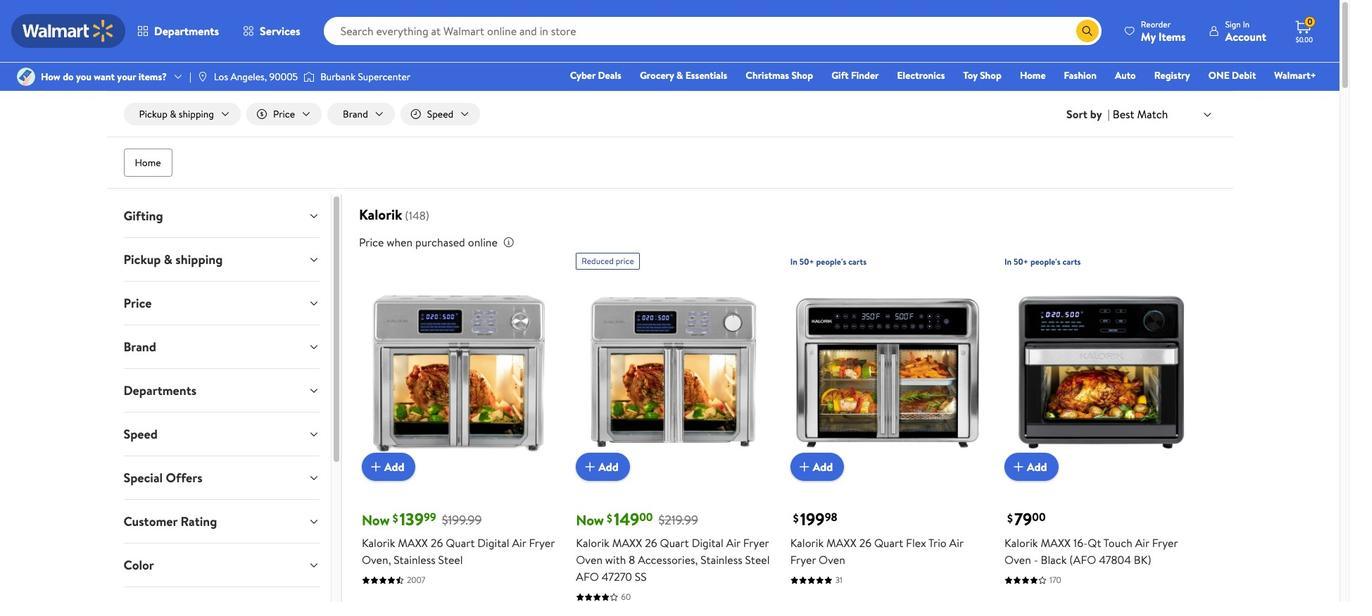 Task type: locate. For each thing, give the bounding box(es) containing it.
shipping
[[179, 107, 214, 121], [176, 251, 223, 268]]

1 stainless from the left
[[394, 552, 436, 568]]

kalorik up when
[[359, 205, 402, 224]]

1 horizontal spatial now
[[576, 511, 604, 530]]

gift finder
[[832, 68, 879, 82]]

kalorik maxx 16-qt touch air fryer oven - black (afo 47804 bk) image
[[1005, 275, 1200, 470]]

0 horizontal spatial speed
[[124, 425, 158, 443]]

1 vertical spatial pickup & shipping
[[124, 251, 223, 268]]

maxx
[[398, 536, 428, 551], [612, 536, 643, 551], [827, 536, 857, 551], [1041, 536, 1071, 551]]

2 people's from the left
[[1031, 256, 1061, 268]]

4 add button from the left
[[1005, 453, 1059, 481]]

4 $ from the left
[[1008, 510, 1013, 526]]

50+ for 199
[[800, 256, 815, 268]]

oven inside now $ 149 00 $219.99 kalorik maxx 26 quart digital air fryer oven with 8 accessories, stainless steel afo 47270 ss
[[576, 552, 603, 568]]

2 add to cart image from the left
[[582, 459, 599, 476]]

4 add from the left
[[1028, 459, 1048, 475]]

now inside now $ 149 00 $219.99 kalorik maxx 26 quart digital air fryer oven with 8 accessories, stainless steel afo 47270 ss
[[576, 511, 604, 530]]

0 vertical spatial home
[[1020, 68, 1046, 82]]

digital down $219.99
[[692, 536, 724, 551]]

2 maxx from the left
[[612, 536, 643, 551]]

2 horizontal spatial quart
[[875, 536, 904, 551]]

0 vertical spatial price
[[273, 107, 295, 121]]

add for 199
[[813, 459, 833, 475]]

2 oven from the left
[[819, 552, 846, 568]]

now inside now $ 139 99 $199.99 kalorik maxx 26 quart digital air fryer oven, stainless steel
[[362, 511, 390, 530]]

want
[[94, 70, 115, 84]]

pickup & shipping button down items? at the top of page
[[124, 103, 241, 125]]

people's
[[817, 256, 847, 268], [1031, 256, 1061, 268]]

1 horizontal spatial add to cart image
[[582, 459, 599, 476]]

26 up accessories, at bottom
[[645, 536, 658, 551]]

quart left flex
[[875, 536, 904, 551]]

oven
[[576, 552, 603, 568], [819, 552, 846, 568], [1005, 552, 1032, 568]]

grocery
[[640, 68, 674, 82]]

pickup & shipping tab
[[112, 238, 331, 281]]

1 vertical spatial speed
[[124, 425, 158, 443]]

0 horizontal spatial stainless
[[394, 552, 436, 568]]

burbank supercenter
[[321, 70, 411, 84]]

kalorik for kalorik maxx 26 quart flex trio air fryer oven
[[791, 536, 824, 551]]

shop for christmas shop
[[792, 68, 813, 82]]

shipping for pickup & shipping dropdown button associated with pickup & shipping tab
[[176, 251, 223, 268]]

0 horizontal spatial add to cart image
[[368, 459, 384, 476]]

speed button
[[401, 103, 480, 125], [112, 413, 331, 456]]

shipping down gifting dropdown button
[[176, 251, 223, 268]]

1 quart from the left
[[446, 536, 475, 551]]

0 horizontal spatial shop
[[792, 68, 813, 82]]

0 vertical spatial departments
[[154, 23, 219, 39]]

walmart+
[[1275, 68, 1317, 82]]

kalorik inside now $ 139 99 $199.99 kalorik maxx 26 quart digital air fryer oven, stainless steel
[[362, 536, 395, 551]]

& for sort and filter section element
[[170, 107, 176, 121]]

maxx inside now $ 139 99 $199.99 kalorik maxx 26 quart digital air fryer oven, stainless steel
[[398, 536, 428, 551]]

1 vertical spatial brand
[[124, 338, 156, 356]]

home link left fashion
[[1014, 68, 1053, 83]]

sort by |
[[1067, 106, 1110, 122]]

quart inside now $ 139 99 $199.99 kalorik maxx 26 quart digital air fryer oven, stainless steel
[[446, 536, 475, 551]]

0 horizontal spatial people's
[[817, 256, 847, 268]]

26 down 99
[[431, 536, 443, 551]]

00
[[640, 510, 653, 525], [1033, 510, 1046, 525]]

in 50+ people's carts for 79
[[1005, 256, 1081, 268]]

1 horizontal spatial |
[[1108, 106, 1110, 122]]

$ left 199
[[793, 510, 799, 526]]

add button up $ 79 00
[[1005, 453, 1059, 481]]

1 $ from the left
[[393, 510, 398, 526]]

& inside tab
[[164, 251, 173, 268]]

3 add from the left
[[813, 459, 833, 475]]

0 horizontal spatial oven
[[576, 552, 603, 568]]

0 horizontal spatial 00
[[640, 510, 653, 525]]

1 horizontal spatial 50+
[[1014, 256, 1029, 268]]

oven up afo
[[576, 552, 603, 568]]

cyber
[[570, 68, 596, 82]]

steel
[[438, 552, 463, 568], [745, 552, 770, 568]]

1 horizontal spatial stainless
[[701, 552, 743, 568]]

0 horizontal spatial price
[[124, 294, 152, 312]]

maxx up black
[[1041, 536, 1071, 551]]

1 horizontal spatial steel
[[745, 552, 770, 568]]

0 horizontal spatial brand
[[124, 338, 156, 356]]

oven left the -
[[1005, 552, 1032, 568]]

(afo
[[1070, 552, 1097, 568]]

gifting button
[[112, 194, 331, 237]]

departments
[[154, 23, 219, 39], [124, 382, 197, 399]]

kalorik up oven,
[[362, 536, 395, 551]]

00 inside $ 79 00
[[1033, 510, 1046, 525]]

kalorik inside kalorik maxx 16-qt touch air fryer oven - black (afo 47804 bk)
[[1005, 536, 1038, 551]]

00 up the -
[[1033, 510, 1046, 525]]

now $ 149 00 $219.99 kalorik maxx 26 quart digital air fryer oven with 8 accessories, stainless steel afo 47270 ss
[[576, 507, 770, 585]]

sort
[[1067, 106, 1088, 122]]

air inside now $ 149 00 $219.99 kalorik maxx 26 quart digital air fryer oven with 8 accessories, stainless steel afo 47270 ss
[[727, 536, 741, 551]]

1 vertical spatial shipping
[[176, 251, 223, 268]]

gift finder link
[[825, 68, 886, 83]]

1 steel from the left
[[438, 552, 463, 568]]

brand button down burbank supercenter
[[328, 103, 395, 125]]

3 quart from the left
[[875, 536, 904, 551]]

3 add button from the left
[[791, 453, 845, 481]]

rating
[[181, 513, 217, 530]]

color tab
[[112, 544, 331, 587]]

2 horizontal spatial 26
[[860, 536, 872, 551]]

now left 139
[[362, 511, 390, 530]]

brand inside sort and filter section element
[[343, 107, 368, 121]]

0 horizontal spatial quart
[[446, 536, 475, 551]]

people's for 79
[[1031, 256, 1061, 268]]

kalorik up 'with'
[[576, 536, 610, 551]]

26
[[431, 536, 443, 551], [645, 536, 658, 551], [860, 536, 872, 551]]

los
[[214, 70, 228, 84]]

kalorik
[[359, 205, 402, 224], [362, 536, 395, 551], [576, 536, 610, 551], [791, 536, 824, 551], [1005, 536, 1038, 551]]

shipping inside sort and filter section element
[[179, 107, 214, 121]]

kalorik inside now $ 149 00 $219.99 kalorik maxx 26 quart digital air fryer oven with 8 accessories, stainless steel afo 47270 ss
[[576, 536, 610, 551]]

pickup & shipping button down gifting dropdown button
[[112, 238, 331, 281]]

$
[[393, 510, 398, 526], [607, 510, 613, 526], [793, 510, 799, 526], [1008, 510, 1013, 526]]

& inside sort and filter section element
[[170, 107, 176, 121]]

2 digital from the left
[[692, 536, 724, 551]]

maxx up 8
[[612, 536, 643, 551]]

1 vertical spatial price button
[[112, 282, 331, 325]]

price button down pickup & shipping tab
[[112, 282, 331, 325]]

shipping down los
[[179, 107, 214, 121]]

pickup
[[139, 107, 167, 121], [124, 251, 161, 268]]

1 horizontal spatial oven
[[819, 552, 846, 568]]

26 inside now $ 139 99 $199.99 kalorik maxx 26 quart digital air fryer oven, stainless steel
[[431, 536, 443, 551]]

with
[[606, 552, 626, 568]]

0 horizontal spatial home link
[[124, 149, 172, 177]]

0 horizontal spatial 50+
[[800, 256, 815, 268]]

$ left 149
[[607, 510, 613, 526]]

steel inside now $ 139 99 $199.99 kalorik maxx 26 quart digital air fryer oven, stainless steel
[[438, 552, 463, 568]]

pickup & shipping down items? at the top of page
[[139, 107, 214, 121]]

add to cart image
[[368, 459, 384, 476], [582, 459, 599, 476], [1011, 459, 1028, 476]]

1 horizontal spatial quart
[[660, 536, 689, 551]]

0 horizontal spatial now
[[362, 511, 390, 530]]

afo
[[576, 569, 599, 585]]

brand button up 'departments' tab
[[112, 325, 331, 368]]

accessories,
[[638, 552, 698, 568]]

0 horizontal spatial digital
[[478, 536, 510, 551]]

quart for 149
[[660, 536, 689, 551]]

3 air from the left
[[950, 536, 964, 551]]

in for 79
[[1005, 256, 1012, 268]]

speed inside tab
[[124, 425, 158, 443]]

price tab
[[112, 282, 331, 325]]

add up 139
[[384, 459, 405, 475]]

fashion link
[[1058, 68, 1104, 83]]

bk)
[[1134, 552, 1152, 568]]

now left 149
[[576, 511, 604, 530]]

brand inside tab
[[124, 338, 156, 356]]

1 horizontal spatial price
[[273, 107, 295, 121]]

pickup & shipping inside tab
[[124, 251, 223, 268]]

0 horizontal spatial in
[[791, 256, 798, 268]]

0 vertical spatial home link
[[1014, 68, 1053, 83]]

 image for burbank supercenter
[[304, 70, 315, 84]]

digital inside now $ 139 99 $199.99 kalorik maxx 26 quart digital air fryer oven, stainless steel
[[478, 536, 510, 551]]

1 horizontal spatial speed button
[[401, 103, 480, 125]]

pickup & shipping down gifting
[[124, 251, 223, 268]]

1 horizontal spatial carts
[[1063, 256, 1081, 268]]

2 $ from the left
[[607, 510, 613, 526]]

add button
[[362, 453, 416, 481], [576, 453, 630, 481], [791, 453, 845, 481], [1005, 453, 1059, 481]]

add up $ 79 00
[[1028, 459, 1048, 475]]

special offers tab
[[112, 456, 331, 499]]

 image right 90005
[[304, 70, 315, 84]]

(148)
[[405, 208, 430, 223]]

26 left flex
[[860, 536, 872, 551]]

98
[[825, 510, 838, 525]]

home left fashion
[[1020, 68, 1046, 82]]

carts for 199
[[849, 256, 867, 268]]

0 horizontal spatial  image
[[17, 68, 35, 86]]

1 horizontal spatial in 50+ people's carts
[[1005, 256, 1081, 268]]

shop right toy
[[980, 68, 1002, 82]]

add
[[384, 459, 405, 475], [599, 459, 619, 475], [813, 459, 833, 475], [1028, 459, 1048, 475]]

26 for 139
[[431, 536, 443, 551]]

customer rating button
[[112, 500, 331, 543]]

0 vertical spatial |
[[189, 70, 191, 84]]

1 shop from the left
[[792, 68, 813, 82]]

home up gifting
[[135, 156, 161, 170]]

add button for $219.99
[[576, 453, 630, 481]]

price button down 90005
[[246, 103, 322, 125]]

1 vertical spatial pickup
[[124, 251, 161, 268]]

christmas shop link
[[740, 68, 820, 83]]

0
[[1308, 16, 1313, 28]]

 image left how in the left top of the page
[[17, 68, 35, 86]]

2 horizontal spatial oven
[[1005, 552, 1032, 568]]

0 vertical spatial pickup & shipping button
[[124, 103, 241, 125]]

stainless inside now $ 139 99 $199.99 kalorik maxx 26 quart digital air fryer oven, stainless steel
[[394, 552, 436, 568]]

quart up accessories, at bottom
[[660, 536, 689, 551]]

0 horizontal spatial steel
[[438, 552, 463, 568]]

add up 98
[[813, 459, 833, 475]]

1 horizontal spatial home
[[1020, 68, 1046, 82]]

1 horizontal spatial speed
[[427, 107, 454, 121]]

1 horizontal spatial digital
[[692, 536, 724, 551]]

00 left $219.99
[[640, 510, 653, 525]]

add for 79
[[1028, 459, 1048, 475]]

pickup inside sort and filter section element
[[139, 107, 167, 121]]

your
[[117, 70, 136, 84]]

2 add from the left
[[599, 459, 619, 475]]

2 quart from the left
[[660, 536, 689, 551]]

 image
[[17, 68, 35, 86], [304, 70, 315, 84]]

1 horizontal spatial in
[[1005, 256, 1012, 268]]

now
[[362, 511, 390, 530], [576, 511, 604, 530]]

oven up 31
[[819, 552, 846, 568]]

reorder my items
[[1141, 18, 1186, 44]]

shipping for pickup & shipping dropdown button associated with sort and filter section element
[[179, 107, 214, 121]]

2 50+ from the left
[[1014, 256, 1029, 268]]

home link up gifting
[[124, 149, 172, 177]]

31
[[836, 574, 843, 586]]

add button up 139
[[362, 453, 416, 481]]

0 vertical spatial price button
[[246, 103, 322, 125]]

1 vertical spatial departments
[[124, 382, 197, 399]]

1 00 from the left
[[640, 510, 653, 525]]

speed button down supercenter
[[401, 103, 480, 125]]

3 add to cart image from the left
[[1011, 459, 1028, 476]]

stainless right accessories, at bottom
[[701, 552, 743, 568]]

0 vertical spatial shipping
[[179, 107, 214, 121]]

home
[[1020, 68, 1046, 82], [135, 156, 161, 170]]

3 maxx from the left
[[827, 536, 857, 551]]

1 air from the left
[[512, 536, 526, 551]]

2 horizontal spatial price
[[359, 235, 384, 250]]

now $ 139 99 $199.99 kalorik maxx 26 quart digital air fryer oven, stainless steel
[[362, 507, 555, 568]]

pickup & shipping for pickup & shipping dropdown button associated with sort and filter section element
[[139, 107, 214, 121]]

0 horizontal spatial speed button
[[112, 413, 331, 456]]

0 horizontal spatial |
[[189, 70, 191, 84]]

shop for toy shop
[[980, 68, 1002, 82]]

2 horizontal spatial add to cart image
[[1011, 459, 1028, 476]]

3 oven from the left
[[1005, 552, 1032, 568]]

0 horizontal spatial home
[[135, 156, 161, 170]]

1 horizontal spatial 26
[[645, 536, 658, 551]]

2 carts from the left
[[1063, 256, 1081, 268]]

4 maxx from the left
[[1041, 536, 1071, 551]]

1 oven from the left
[[576, 552, 603, 568]]

1 maxx from the left
[[398, 536, 428, 551]]

0 horizontal spatial in 50+ people's carts
[[791, 256, 867, 268]]

1 50+ from the left
[[800, 256, 815, 268]]

add button up 149
[[576, 453, 630, 481]]

kalorik down 199
[[791, 536, 824, 551]]

2 in 50+ people's carts from the left
[[1005, 256, 1081, 268]]

50+ for 79
[[1014, 256, 1029, 268]]

pickup down gifting
[[124, 251, 161, 268]]

departments inside dropdown button
[[124, 382, 197, 399]]

0 vertical spatial speed button
[[401, 103, 480, 125]]

kalorik inside kalorik maxx 26 quart flex trio air fryer oven
[[791, 536, 824, 551]]

| right "by"
[[1108, 106, 1110, 122]]

3 $ from the left
[[793, 510, 799, 526]]

add to cart image for $219.99
[[582, 459, 599, 476]]

kalorik up the -
[[1005, 536, 1038, 551]]

2 steel from the left
[[745, 552, 770, 568]]

home for home 'link' to the bottom
[[135, 156, 161, 170]]

departments button
[[125, 14, 231, 48]]

0 vertical spatial pickup
[[139, 107, 167, 121]]

1 horizontal spatial shop
[[980, 68, 1002, 82]]

99
[[424, 510, 436, 525]]

1 now from the left
[[362, 511, 390, 530]]

1 add to cart image from the left
[[368, 459, 384, 476]]

1 vertical spatial &
[[170, 107, 176, 121]]

 image
[[197, 71, 208, 82]]

reorder
[[1141, 18, 1171, 30]]

kalorik maxx 26 quart digital air fryer oven, stainless steel image
[[362, 275, 557, 470]]

fryer
[[529, 536, 555, 551], [744, 536, 769, 551], [1153, 536, 1178, 551], [791, 552, 816, 568]]

1 horizontal spatial 00
[[1033, 510, 1046, 525]]

speed button down departments dropdown button
[[112, 413, 331, 456]]

0 vertical spatial pickup & shipping
[[139, 107, 214, 121]]

4 air from the left
[[1136, 536, 1150, 551]]

2 00 from the left
[[1033, 510, 1046, 525]]

1 vertical spatial home
[[135, 156, 161, 170]]

now for 149
[[576, 511, 604, 530]]

pickup inside tab
[[124, 251, 161, 268]]

1 26 from the left
[[431, 536, 443, 551]]

0 vertical spatial brand button
[[328, 103, 395, 125]]

in
[[1243, 18, 1250, 30], [791, 256, 798, 268], [1005, 256, 1012, 268]]

one debit link
[[1203, 68, 1263, 83]]

2 stainless from the left
[[701, 552, 743, 568]]

0 vertical spatial brand
[[343, 107, 368, 121]]

3 26 from the left
[[860, 536, 872, 551]]

add button up $ 199 98
[[791, 453, 845, 481]]

1 carts from the left
[[849, 256, 867, 268]]

pickup & shipping button for sort and filter section element
[[124, 103, 241, 125]]

26 inside now $ 149 00 $219.99 kalorik maxx 26 quart digital air fryer oven with 8 accessories, stainless steel afo 47270 ss
[[645, 536, 658, 551]]

1 in 50+ people's carts from the left
[[791, 256, 867, 268]]

0 $0.00
[[1296, 16, 1314, 44]]

1 horizontal spatial brand
[[343, 107, 368, 121]]

stainless up "2007"
[[394, 552, 436, 568]]

add up 149
[[599, 459, 619, 475]]

legal information image
[[503, 237, 515, 248]]

0 horizontal spatial carts
[[849, 256, 867, 268]]

maxx down 139
[[398, 536, 428, 551]]

maxx down 98
[[827, 536, 857, 551]]

2 horizontal spatial in
[[1243, 18, 1250, 30]]

2 add button from the left
[[576, 453, 630, 481]]

| left los
[[189, 70, 191, 84]]

digital inside now $ 149 00 $219.99 kalorik maxx 26 quart digital air fryer oven with 8 accessories, stainless steel afo 47270 ss
[[692, 536, 724, 551]]

reduced
[[582, 255, 614, 267]]

1 vertical spatial pickup & shipping button
[[112, 238, 331, 281]]

1 add button from the left
[[362, 453, 416, 481]]

0 vertical spatial speed
[[427, 107, 454, 121]]

1 horizontal spatial people's
[[1031, 256, 1061, 268]]

kalorik (148)
[[359, 205, 430, 224]]

walmart+ link
[[1269, 68, 1323, 83]]

Search search field
[[324, 17, 1102, 45]]

1 people's from the left
[[817, 256, 847, 268]]

1 vertical spatial speed button
[[112, 413, 331, 456]]

digital down $199.99
[[478, 536, 510, 551]]

customer rating
[[124, 513, 217, 530]]

1 vertical spatial |
[[1108, 106, 1110, 122]]

quart down $199.99
[[446, 536, 475, 551]]

2 vertical spatial &
[[164, 251, 173, 268]]

$ left 139
[[393, 510, 398, 526]]

|
[[189, 70, 191, 84], [1108, 106, 1110, 122]]

carts for 79
[[1063, 256, 1081, 268]]

2 now from the left
[[576, 511, 604, 530]]

1 horizontal spatial home link
[[1014, 68, 1053, 83]]

account
[[1226, 29, 1267, 44]]

tab
[[112, 587, 331, 602]]

quart
[[446, 536, 475, 551], [660, 536, 689, 551], [875, 536, 904, 551]]

grocery & essentials link
[[634, 68, 734, 83]]

2 26 from the left
[[645, 536, 658, 551]]

0 horizontal spatial 26
[[431, 536, 443, 551]]

$ left "79" at the bottom of page
[[1008, 510, 1013, 526]]

kalorik maxx 16-qt touch air fryer oven - black (afo 47804 bk)
[[1005, 536, 1178, 568]]

pickup down items? at the top of page
[[139, 107, 167, 121]]

shipping inside tab
[[176, 251, 223, 268]]

1 horizontal spatial  image
[[304, 70, 315, 84]]

shop right christmas at right
[[792, 68, 813, 82]]

$ inside now $ 139 99 $199.99 kalorik maxx 26 quart digital air fryer oven, stainless steel
[[393, 510, 398, 526]]

qt
[[1088, 536, 1102, 551]]

color button
[[112, 544, 331, 587]]

gifting tab
[[112, 194, 331, 237]]

2 air from the left
[[727, 536, 741, 551]]

47270
[[602, 569, 632, 585]]

pickup & shipping for pickup & shipping dropdown button associated with pickup & shipping tab
[[124, 251, 223, 268]]

2 vertical spatial price
[[124, 294, 152, 312]]

2 shop from the left
[[980, 68, 1002, 82]]

price button inside sort and filter section element
[[246, 103, 322, 125]]

quart inside now $ 149 00 $219.99 kalorik maxx 26 quart digital air fryer oven with 8 accessories, stainless steel afo 47270 ss
[[660, 536, 689, 551]]

149
[[614, 507, 640, 531]]

pickup & shipping inside sort and filter section element
[[139, 107, 214, 121]]

in for 199
[[791, 256, 798, 268]]

search icon image
[[1082, 25, 1094, 37]]

1 digital from the left
[[478, 536, 510, 551]]

home link
[[1014, 68, 1053, 83], [124, 149, 172, 177]]



Task type: vqa. For each thing, say whether or not it's contained in the screenshot.
the Pet Insurance link
no



Task type: describe. For each thing, give the bounding box(es) containing it.
customer rating tab
[[112, 500, 331, 543]]

2007
[[407, 574, 426, 586]]

$219.99
[[659, 511, 699, 529]]

kalorik maxx 26 quart digital air fryer oven with 8 accessories, stainless steel afo 47270 ss image
[[576, 275, 771, 470]]

toy
[[964, 68, 978, 82]]

add to cart image
[[796, 459, 813, 476]]

add for $219.99
[[599, 459, 619, 475]]

you
[[76, 70, 91, 84]]

how
[[41, 70, 60, 84]]

now for 139
[[362, 511, 390, 530]]

electronics link
[[891, 68, 952, 83]]

price inside tab
[[124, 294, 152, 312]]

fryer inside kalorik maxx 26 quart flex trio air fryer oven
[[791, 552, 816, 568]]

best
[[1113, 106, 1135, 122]]

1 vertical spatial price
[[359, 235, 384, 250]]

90005
[[269, 70, 298, 84]]

kalorik for kalorik (148)
[[359, 205, 402, 224]]

brand tab
[[112, 325, 331, 368]]

how do you want your items?
[[41, 70, 167, 84]]

special offers
[[124, 469, 203, 487]]

199
[[800, 507, 825, 531]]

do
[[63, 70, 74, 84]]

stainless inside now $ 149 00 $219.99 kalorik maxx 26 quart digital air fryer oven with 8 accessories, stainless steel afo 47270 ss
[[701, 552, 743, 568]]

$ inside $ 199 98
[[793, 510, 799, 526]]

digital for 139
[[478, 536, 510, 551]]

match
[[1138, 106, 1169, 122]]

black
[[1041, 552, 1067, 568]]

maxx inside now $ 149 00 $219.99 kalorik maxx 26 quart digital air fryer oven with 8 accessories, stainless steel afo 47270 ss
[[612, 536, 643, 551]]

christmas shop
[[746, 68, 813, 82]]

fryer inside now $ 139 99 $199.99 kalorik maxx 26 quart digital air fryer oven, stainless steel
[[529, 536, 555, 551]]

speed inside sort and filter section element
[[427, 107, 454, 121]]

8
[[629, 552, 635, 568]]

one
[[1209, 68, 1230, 82]]

1 add from the left
[[384, 459, 405, 475]]

items?
[[139, 70, 167, 84]]

 image for how do you want your items?
[[17, 68, 35, 86]]

quart inside kalorik maxx 26 quart flex trio air fryer oven
[[875, 536, 904, 551]]

purchased
[[415, 235, 465, 250]]

air inside kalorik maxx 26 quart flex trio air fryer oven
[[950, 536, 964, 551]]

los angeles, 90005
[[214, 70, 298, 84]]

sign
[[1226, 18, 1241, 30]]

oven inside kalorik maxx 26 quart flex trio air fryer oven
[[819, 552, 846, 568]]

ss
[[635, 569, 647, 585]]

gift
[[832, 68, 849, 82]]

services button
[[231, 14, 312, 48]]

1 vertical spatial home link
[[124, 149, 172, 177]]

oven inside kalorik maxx 16-qt touch air fryer oven - black (afo 47804 bk)
[[1005, 552, 1032, 568]]

services
[[260, 23, 300, 39]]

flex
[[906, 536, 927, 551]]

customer
[[124, 513, 178, 530]]

Walmart Site-Wide search field
[[324, 17, 1102, 45]]

kalorik for kalorik maxx 16-qt touch air fryer oven - black (afo 47804 bk)
[[1005, 536, 1038, 551]]

clear search field text image
[[1060, 25, 1071, 36]]

$199.99
[[442, 511, 482, 529]]

my
[[1141, 29, 1156, 44]]

when
[[387, 235, 413, 250]]

price
[[616, 255, 634, 267]]

00 inside now $ 149 00 $219.99 kalorik maxx 26 quart digital air fryer oven with 8 accessories, stainless steel afo 47270 ss
[[640, 510, 653, 525]]

angeles,
[[231, 70, 267, 84]]

16-
[[1074, 536, 1088, 551]]

price inside sort and filter section element
[[273, 107, 295, 121]]

$ inside now $ 149 00 $219.99 kalorik maxx 26 quart digital air fryer oven with 8 accessories, stainless steel afo 47270 ss
[[607, 510, 613, 526]]

one debit
[[1209, 68, 1257, 82]]

kalorik maxx 26 quart flex trio air fryer oven
[[791, 536, 964, 568]]

gifting
[[124, 207, 163, 225]]

maxx inside kalorik maxx 16-qt touch air fryer oven - black (afo 47804 bk)
[[1041, 536, 1071, 551]]

fryer inside now $ 149 00 $219.99 kalorik maxx 26 quart digital air fryer oven with 8 accessories, stainless steel afo 47270 ss
[[744, 536, 769, 551]]

people's for 199
[[817, 256, 847, 268]]

christmas
[[746, 68, 789, 82]]

add button for 199
[[791, 453, 845, 481]]

walmart image
[[23, 20, 114, 42]]

deals
[[598, 68, 622, 82]]

grocery & essentials
[[640, 68, 728, 82]]

speed tab
[[112, 413, 331, 456]]

reduced price
[[582, 255, 634, 267]]

finder
[[851, 68, 879, 82]]

essentials
[[686, 68, 728, 82]]

sort and filter section element
[[107, 92, 1233, 137]]

debit
[[1232, 68, 1257, 82]]

departments tab
[[112, 369, 331, 412]]

in 50+ people's carts for 199
[[791, 256, 867, 268]]

maxx inside kalorik maxx 26 quart flex trio air fryer oven
[[827, 536, 857, 551]]

quart for 139
[[446, 536, 475, 551]]

26 for 149
[[645, 536, 658, 551]]

price when purchased online
[[359, 235, 498, 250]]

cyber deals link
[[564, 68, 628, 83]]

touch
[[1104, 536, 1133, 551]]

in inside sign in account
[[1243, 18, 1250, 30]]

registry link
[[1148, 68, 1197, 83]]

steel inside now $ 149 00 $219.99 kalorik maxx 26 quart digital air fryer oven with 8 accessories, stainless steel afo 47270 ss
[[745, 552, 770, 568]]

pickup for sort and filter section element
[[139, 107, 167, 121]]

best match
[[1113, 106, 1169, 122]]

special offers button
[[112, 456, 331, 499]]

air inside kalorik maxx 16-qt touch air fryer oven - black (afo 47804 bk)
[[1136, 536, 1150, 551]]

pickup for pickup & shipping tab
[[124, 251, 161, 268]]

by
[[1091, 106, 1103, 122]]

139
[[400, 507, 424, 531]]

digital for 149
[[692, 536, 724, 551]]

0 vertical spatial &
[[677, 68, 683, 82]]

79
[[1015, 507, 1033, 531]]

supercenter
[[358, 70, 411, 84]]

& for pickup & shipping tab
[[164, 251, 173, 268]]

auto
[[1116, 68, 1136, 82]]

speed button inside sort and filter section element
[[401, 103, 480, 125]]

special
[[124, 469, 163, 487]]

sign in account
[[1226, 18, 1267, 44]]

26 inside kalorik maxx 26 quart flex trio air fryer oven
[[860, 536, 872, 551]]

home for the rightmost home 'link'
[[1020, 68, 1046, 82]]

$ inside $ 79 00
[[1008, 510, 1013, 526]]

auto link
[[1109, 68, 1143, 83]]

oven,
[[362, 552, 391, 568]]

| inside sort and filter section element
[[1108, 106, 1110, 122]]

add button for 79
[[1005, 453, 1059, 481]]

fryer inside kalorik maxx 16-qt touch air fryer oven - black (afo 47804 bk)
[[1153, 536, 1178, 551]]

departments button
[[112, 369, 331, 412]]

trio
[[929, 536, 947, 551]]

pickup & shipping button for pickup & shipping tab
[[112, 238, 331, 281]]

1 vertical spatial brand button
[[112, 325, 331, 368]]

air inside now $ 139 99 $199.99 kalorik maxx 26 quart digital air fryer oven, stainless steel
[[512, 536, 526, 551]]

electronics
[[898, 68, 945, 82]]

toy shop link
[[957, 68, 1008, 83]]

best match button
[[1110, 105, 1217, 123]]

170
[[1050, 574, 1062, 586]]

fashion
[[1065, 68, 1097, 82]]

kalorik maxx 26 quart flex trio air fryer oven image
[[791, 275, 985, 470]]

registry
[[1155, 68, 1191, 82]]

departments inside popup button
[[154, 23, 219, 39]]

online
[[468, 235, 498, 250]]

add to cart image for 79
[[1011, 459, 1028, 476]]

-
[[1034, 552, 1039, 568]]

$ 79 00
[[1008, 507, 1046, 531]]

burbank
[[321, 70, 356, 84]]

offers
[[166, 469, 203, 487]]



